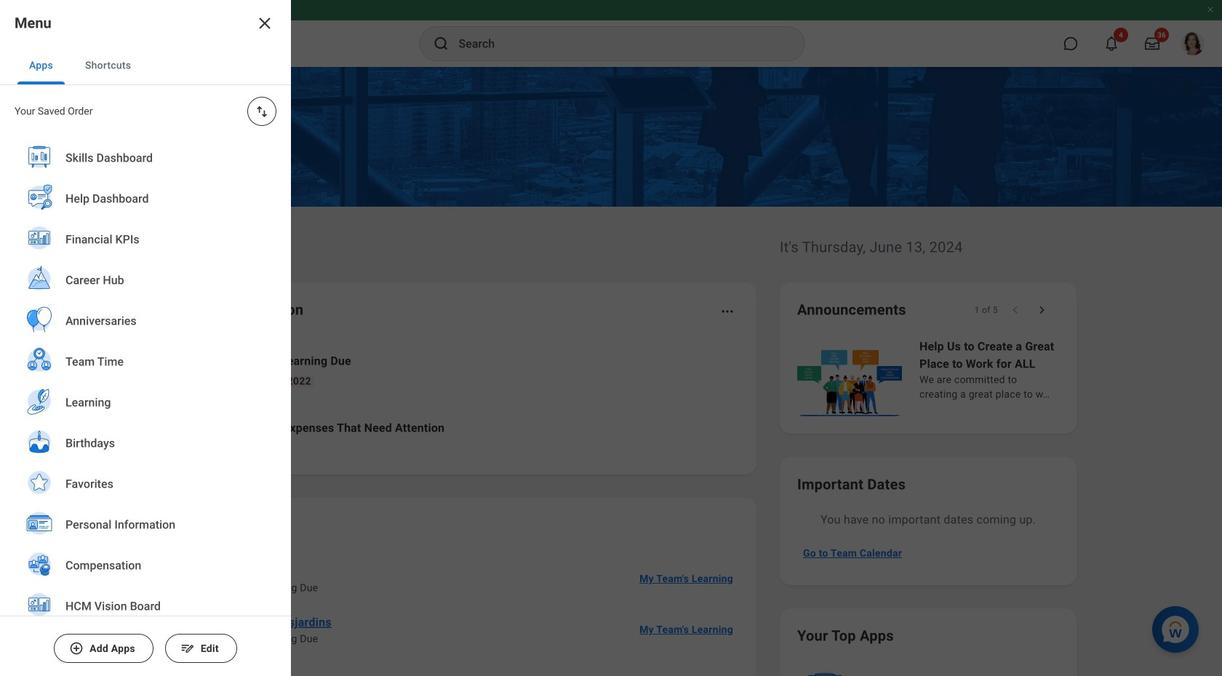 Task type: describe. For each thing, give the bounding box(es) containing it.
plus circle image
[[69, 641, 84, 656]]

notifications large image
[[1105, 36, 1119, 51]]

x image
[[256, 15, 274, 32]]

chevron right small image
[[1035, 303, 1049, 317]]

sort image
[[255, 104, 269, 119]]



Task type: locate. For each thing, give the bounding box(es) containing it.
close environment banner image
[[1207, 5, 1215, 14]]

profile logan mcneil element
[[1173, 28, 1214, 60]]

text edit image
[[180, 641, 195, 656]]

search image
[[433, 35, 450, 52]]

global navigation dialog
[[0, 0, 291, 676]]

chevron left small image
[[1009, 303, 1023, 317]]

list
[[0, 138, 291, 676], [163, 341, 739, 457], [163, 553, 739, 676]]

inbox large image
[[1145, 36, 1160, 51]]

banner
[[0, 0, 1223, 67]]

main content
[[0, 67, 1223, 676]]

tab list
[[0, 47, 291, 85]]

status
[[975, 304, 998, 316]]



Task type: vqa. For each thing, say whether or not it's contained in the screenshot.
PROFILE LOGAN MCNEIL element
yes



